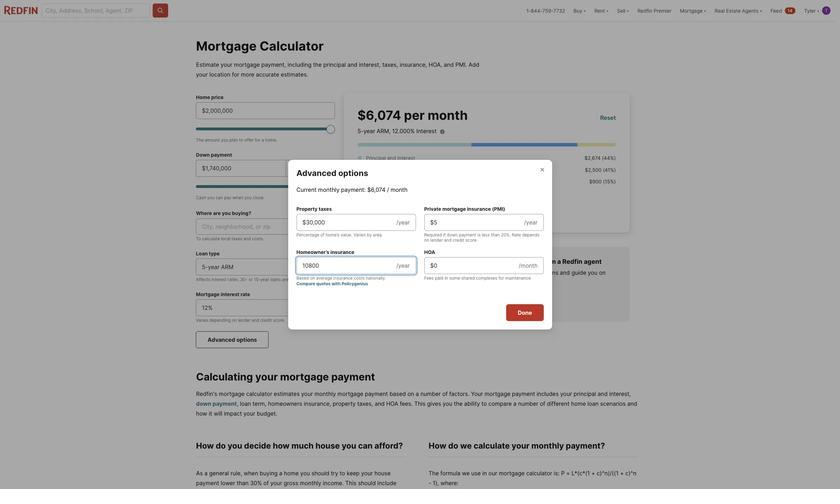 Task type: vqa. For each thing, say whether or not it's contained in the screenshot.
payment
yes



Task type: describe. For each thing, give the bounding box(es) containing it.
to right plan
[[239, 137, 243, 143]]

your up the formula we use in our mortgage calculator is: p = l*(c*(1 + c)^n)/((1 + c)^n - 1), where:
[[512, 441, 530, 451]]

interest, inside estimate your mortgage payment, including the principal and interest, taxes, insurance, hoa, and pmi. add your location for more accurate estimates.
[[359, 61, 381, 68]]

payment inside required if down payment is less than 20%. rate depends on lender and credit score.
[[459, 232, 477, 237]]

home inside the as a general rule, when buying a home you should try to keep your house payment lower than 30% of your gross monthly income. this should includ
[[284, 470, 299, 477]]

/
[[387, 186, 389, 193]]

where are you buying?
[[196, 210, 251, 216]]

12.000%
[[393, 128, 415, 135]]

questions
[[533, 269, 559, 276]]

payment up 'property'
[[332, 371, 375, 383]]

formula
[[441, 470, 461, 477]]

to left the buy
[[437, 258, 443, 265]]

agent image
[[355, 258, 400, 303]]

planning
[[409, 258, 436, 265]]

fees paid in some shared complexes for maintenance.
[[425, 275, 533, 281]]

1 horizontal spatial can
[[359, 441, 373, 451]]

compare
[[297, 281, 316, 286]]

1 horizontal spatial are
[[282, 277, 289, 282]]

0 horizontal spatial should
[[312, 470, 330, 477]]

loan type
[[196, 251, 220, 257]]

,
[[237, 400, 239, 407]]

844-
[[531, 8, 543, 14]]

mortgage up "estimates"
[[280, 371, 329, 383]]

=
[[567, 470, 571, 477]]

for for the
[[255, 137, 261, 143]]

agent
[[584, 258, 602, 265]]

advanced options inside dialog
[[297, 168, 369, 178]]

get
[[485, 258, 497, 265]]

0 vertical spatial $6,074
[[358, 108, 401, 123]]

costs
[[354, 275, 365, 281]]

general
[[209, 470, 229, 477]]

1 vertical spatial redfin
[[563, 258, 583, 265]]

payment left includes
[[513, 391, 536, 398]]

redfin premier
[[638, 8, 672, 14]]

advanced inside popup button
[[208, 336, 235, 343]]

affects
[[196, 277, 211, 282]]

advanced options button
[[196, 331, 269, 348]]

your up different
[[561, 391, 573, 398]]

property for property taxes
[[366, 167, 387, 173]]

this inside the as a general rule, when buying a home you should try to keep your house payment lower than 30% of your gross monthly income. this should includ
[[346, 480, 357, 487]]

guide
[[572, 269, 587, 276]]

home inside our experienced local agents can answer your questions and guide you on strategies to afford the home you want.
[[471, 278, 486, 285]]

buy
[[445, 258, 456, 265]]

home price
[[196, 94, 224, 100]]

estimate
[[196, 61, 219, 68]]

depends
[[523, 232, 540, 237]]

this inside , loan term, homeowners insurance, property taxes, and hoa fees. this gives you the ability to compare a number of different home loan scenarios and how it will impact your budget.
[[415, 400, 426, 407]]

City, neighborhood, or zip search field
[[196, 219, 335, 235]]

0 vertical spatial month
[[428, 108, 468, 123]]

to inside the as a general rule, when buying a home you should try to keep your house payment lower than 30% of your gross monthly income. this should includ
[[340, 470, 345, 477]]

year for arm
[[208, 264, 220, 271]]

quotes
[[317, 281, 331, 286]]

taxes inside advanced options dialog
[[319, 206, 332, 212]]

you left plan
[[221, 137, 228, 143]]

will
[[214, 410, 223, 417]]

2 loan from the left
[[588, 400, 599, 407]]

your up "estimates"
[[256, 371, 278, 383]]

homeowner's
[[297, 249, 330, 255]]

our
[[489, 470, 498, 477]]

per
[[404, 108, 425, 123]]

shared
[[462, 275, 475, 281]]

you down agent
[[588, 269, 598, 276]]

you inside the as a general rule, when buying a home you should try to keep your house payment lower than 30% of your gross monthly income. this should includ
[[301, 470, 310, 477]]

$6,074 inside advanced options dialog
[[368, 186, 386, 193]]

principal and interest link
[[366, 155, 416, 161]]

price
[[211, 94, 224, 100]]

our experienced local agents can answer your questions and guide you on strategies to afford the home you want.
[[409, 269, 606, 285]]

, loan term, homeowners insurance, property taxes, and hoa fees. this gives you the ability to compare a number of different home loan scenarios and how it will impact your budget.
[[196, 400, 638, 417]]

do for we
[[449, 441, 459, 451]]

including
[[288, 61, 312, 68]]

property for property taxes
[[297, 206, 318, 212]]

1 vertical spatial insurance
[[331, 249, 355, 255]]

monthly inside redfin's mortgage calculator estimates your monthly mortgage payment based on a number of factors. your mortgage payment includes your principal and interest, down payment
[[315, 391, 336, 398]]

options inside advanced options popup button
[[237, 336, 257, 343]]

varies inside advanced options dialog
[[354, 232, 366, 237]]

more
[[241, 71, 255, 78]]

where:
[[441, 480, 459, 487]]

a right buying
[[279, 470, 283, 477]]

home
[[196, 94, 210, 100]]

you left want.
[[488, 278, 497, 285]]

your down buying
[[271, 480, 282, 487]]

on inside our experienced local agents can answer your questions and guide you on strategies to afford the home you want.
[[600, 269, 606, 276]]

based
[[297, 275, 309, 281]]

mortgage for mortgage calculator
[[196, 38, 257, 54]]

add
[[469, 61, 480, 68]]

of inside the as a general rule, when buying a home you should try to keep your house payment lower than 30% of your gross monthly income. this should includ
[[264, 480, 269, 487]]

payment?
[[566, 441, 606, 451]]

on inside required if down payment is less than 20%. rate depends on lender and credit score.
[[425, 237, 430, 243]]

1-844-759-7732 link
[[527, 8, 566, 14]]

lower
[[221, 480, 235, 487]]

0 vertical spatial calculate
[[202, 236, 220, 241]]

payment:
[[341, 186, 366, 193]]

fees.
[[400, 400, 413, 407]]

local for taxes
[[221, 236, 231, 241]]

mortgage interest rate
[[196, 291, 250, 297]]

income.
[[323, 480, 344, 487]]

to
[[196, 236, 201, 241]]

payment,
[[262, 61, 286, 68]]

you right the cash
[[208, 195, 215, 200]]

down inside required if down payment is less than 20%. rate depends on lender and credit score.
[[447, 232, 458, 237]]

monthly up is:
[[532, 441, 565, 451]]

we for calculate
[[461, 441, 472, 451]]

planning to buy a home? get expert advice from a redfin agent
[[409, 258, 602, 265]]

type
[[209, 251, 220, 257]]

a right from
[[558, 258, 562, 265]]

20%.
[[502, 232, 511, 237]]

use
[[472, 470, 481, 477]]

1 loan from the left
[[240, 400, 251, 407]]

current monthly payment: $6,074 / month
[[297, 186, 408, 193]]

rate
[[512, 232, 522, 237]]

varies depending on lender and credit score.
[[196, 318, 285, 323]]

close.
[[253, 195, 265, 200]]

can inside our experienced local agents can answer your questions and guide you on strategies to afford the home you want.
[[488, 269, 497, 276]]

on inside based on average insurance costs nationally. compare quotes with policygenius
[[310, 275, 315, 281]]

house inside the as a general rule, when buying a home you should try to keep your house payment lower than 30% of your gross monthly income. this should includ
[[375, 470, 391, 477]]

0 vertical spatial can
[[216, 195, 223, 200]]

interest for affects
[[212, 277, 227, 282]]

Down Payment Slider range field
[[196, 182, 335, 191]]

0 vertical spatial insurance
[[468, 206, 491, 212]]

afford?
[[375, 441, 403, 451]]

0 horizontal spatial house
[[316, 441, 340, 451]]

gives
[[428, 400, 442, 407]]

how for how do you decide how much house you can afford?
[[196, 441, 214, 451]]

payment down "amount"
[[211, 152, 232, 158]]

of inside advanced options dialog
[[321, 232, 325, 237]]

of inside redfin's mortgage calculator estimates your monthly mortgage payment based on a number of factors. your mortgage payment includes your principal and interest, down payment
[[443, 391, 448, 398]]

1 horizontal spatial should
[[358, 480, 376, 487]]

standard.
[[290, 277, 309, 282]]

2 + from the left
[[621, 470, 625, 477]]

value.
[[341, 232, 353, 237]]

strategies
[[409, 278, 435, 285]]

pmi.
[[456, 61, 467, 68]]

5- for 5-year arm, 12.000% interest
[[358, 128, 364, 135]]

property
[[333, 400, 356, 407]]

ability
[[465, 400, 481, 407]]

when for rule,
[[244, 470, 258, 477]]

insurance inside based on average insurance costs nationally. compare quotes with policygenius
[[334, 275, 353, 281]]

hoa inside , loan term, homeowners insurance, property taxes, and hoa fees. this gives you the ability to compare a number of different home loan scenarios and how it will impact your budget.
[[387, 400, 399, 407]]

(pmi)
[[493, 206, 506, 212]]

cash
[[196, 195, 206, 200]]

home.
[[265, 137, 278, 143]]

mortgage up ,
[[219, 391, 245, 398]]

0 horizontal spatial lender
[[238, 318, 251, 323]]

interest for mortgage
[[221, 291, 240, 297]]

you left buying?
[[222, 210, 231, 216]]

impact
[[224, 410, 242, 417]]

mortgage up "compare"
[[485, 391, 511, 398]]

reset
[[601, 114, 617, 121]]

redfin inside button
[[638, 8, 653, 14]]

budget.
[[257, 410, 278, 417]]

arm
[[221, 264, 234, 271]]

(41%)
[[604, 167, 616, 173]]

compare
[[489, 400, 512, 407]]

feed
[[771, 8, 783, 14]]

and inside redfin's mortgage calculator estimates your monthly mortgage payment based on a number of factors. your mortgage payment includes your principal and interest, down payment
[[598, 391, 608, 398]]

property taxes link
[[366, 167, 402, 173]]

5- for 5-year arm
[[202, 264, 208, 271]]

home's
[[326, 232, 340, 237]]

1 vertical spatial score.
[[273, 318, 285, 323]]

1 vertical spatial how
[[273, 441, 290, 451]]

2 vertical spatial year
[[261, 277, 269, 282]]

down
[[196, 152, 210, 158]]

local for agents
[[454, 269, 467, 276]]

how do we calculate your monthly payment?
[[429, 441, 606, 451]]

location
[[210, 71, 231, 78]]

a right "as"
[[205, 470, 208, 477]]

do for you
[[216, 441, 226, 451]]

your right "estimates"
[[302, 391, 313, 398]]

1 vertical spatial taxes
[[232, 236, 243, 241]]

your inside our experienced local agents can answer your questions and guide you on strategies to afford the home you want.
[[520, 269, 532, 276]]



Task type: locate. For each thing, give the bounding box(es) containing it.
$6,074 per month
[[358, 108, 468, 123]]

0 horizontal spatial year
[[208, 264, 220, 271]]

+ right l*(c*(1
[[592, 470, 596, 477]]

of inside , loan term, homeowners insurance, property taxes, and hoa fees. this gives you the ability to compare a number of different home loan scenarios and how it will impact your budget.
[[540, 400, 546, 407]]

mortgage calculator
[[196, 38, 324, 54]]

0 horizontal spatial when
[[233, 195, 244, 200]]

you inside , loan term, homeowners insurance, property taxes, and hoa fees. this gives you the ability to compare a number of different home loan scenarios and how it will impact your budget.
[[443, 400, 453, 407]]

1 vertical spatial can
[[488, 269, 497, 276]]

lender inside required if down payment is less than 20%. rate depends on lender and credit score.
[[431, 237, 443, 243]]

0 horizontal spatial in
[[445, 275, 449, 281]]

mortgage up 'property'
[[338, 391, 364, 398]]

the up 1),
[[429, 470, 439, 477]]

monthly inside advanced options dialog
[[318, 186, 340, 193]]

how up formula
[[429, 441, 447, 451]]

and
[[348, 61, 358, 68], [444, 61, 454, 68], [388, 155, 396, 161], [244, 236, 251, 241], [445, 237, 452, 243], [561, 269, 570, 276], [252, 318, 259, 323], [598, 391, 608, 398], [375, 400, 385, 407], [628, 400, 638, 407]]

1 horizontal spatial advanced
[[297, 168, 337, 178]]

want.
[[499, 278, 514, 285]]

1 vertical spatial 5-
[[202, 264, 208, 271]]

1 vertical spatial this
[[346, 480, 357, 487]]

0 vertical spatial interest
[[212, 277, 227, 282]]

advanced options
[[297, 168, 369, 178], [208, 336, 257, 343]]

buying?
[[232, 210, 251, 216]]

0 horizontal spatial calculator
[[246, 391, 272, 398]]

$6,074 left '/'
[[368, 186, 386, 193]]

than right less
[[491, 232, 500, 237]]

loan left 'scenarios'
[[588, 400, 599, 407]]

year for arm,
[[364, 128, 376, 135]]

1 vertical spatial should
[[358, 480, 376, 487]]

1 how from the left
[[196, 441, 214, 451]]

your
[[221, 61, 233, 68], [196, 71, 208, 78], [520, 269, 532, 276], [256, 371, 278, 383], [302, 391, 313, 398], [561, 391, 573, 398], [244, 410, 255, 417], [512, 441, 530, 451], [362, 470, 373, 477], [271, 480, 282, 487]]

a right the buy
[[458, 258, 462, 265]]

0 vertical spatial in
[[445, 275, 449, 281]]

varies left by
[[354, 232, 366, 237]]

0 horizontal spatial 5-
[[202, 264, 208, 271]]

0 vertical spatial score.
[[466, 237, 478, 243]]

the inside estimate your mortgage payment, including the principal and interest, taxes, insurance, hoa, and pmi. add your location for more accurate estimates.
[[313, 61, 322, 68]]

your
[[472, 391, 484, 398]]

you left "decide"
[[228, 441, 242, 451]]

advanced down depending
[[208, 336, 235, 343]]

calculate right to
[[202, 236, 220, 241]]

interest
[[417, 128, 437, 135], [398, 155, 416, 161]]

1 horizontal spatial local
[[454, 269, 467, 276]]

to right the ability
[[482, 400, 487, 407]]

0 vertical spatial calculator
[[246, 391, 272, 398]]

1 vertical spatial taxes,
[[358, 400, 374, 407]]

0 vertical spatial principal
[[324, 61, 346, 68]]

you right "gives"
[[443, 400, 453, 407]]

1 mortgage from the top
[[196, 38, 257, 54]]

down inside redfin's mortgage calculator estimates your monthly mortgage payment based on a number of factors. your mortgage payment includes your principal and interest, down payment
[[196, 400, 212, 407]]

1 vertical spatial options
[[237, 336, 257, 343]]

reset button
[[601, 113, 617, 122]]

than inside the as a general rule, when buying a home you should try to keep your house payment lower than 30% of your gross monthly income. this should includ
[[237, 480, 249, 487]]

cash you can pay when you close.
[[196, 195, 265, 200]]

rule,
[[231, 470, 242, 477]]

taxes, inside estimate your mortgage payment, including the principal and interest, taxes, insurance, hoa, and pmi. add your location for more accurate estimates.
[[383, 61, 399, 68]]

and inside required if down payment is less than 20%. rate depends on lender and credit score.
[[445, 237, 452, 243]]

based on average insurance costs nationally. compare quotes with policygenius
[[297, 275, 386, 286]]

house
[[316, 441, 340, 451], [375, 470, 391, 477]]

monthly
[[318, 186, 340, 193], [315, 391, 336, 398], [532, 441, 565, 451], [300, 480, 322, 487]]

calculator left is:
[[527, 470, 553, 477]]

than down rule,
[[237, 480, 249, 487]]

policygenius
[[342, 281, 368, 286]]

property taxes
[[366, 167, 402, 173]]

property down current
[[297, 206, 318, 212]]

taxes,
[[383, 61, 399, 68], [358, 400, 374, 407]]

advanced options down varies depending on lender and credit score.
[[208, 336, 257, 343]]

interest down rates.
[[221, 291, 240, 297]]

local inside our experienced local agents can answer your questions and guide you on strategies to afford the home you want.
[[454, 269, 467, 276]]

advanced inside dialog
[[297, 168, 337, 178]]

mortgage for mortgage interest rate
[[196, 291, 220, 297]]

down down redfin's
[[196, 400, 212, 407]]

0 vertical spatial number
[[421, 391, 441, 398]]

l*(c*(1
[[572, 470, 591, 477]]

is
[[478, 232, 481, 237]]

to down "experienced"
[[437, 278, 442, 285]]

lender up advanced options popup button
[[238, 318, 251, 323]]

redfin's mortgage calculator estimates your monthly mortgage payment based on a number of factors. your mortgage payment includes your principal and interest, down payment
[[196, 391, 632, 407]]

0 horizontal spatial principal
[[324, 61, 346, 68]]

loan right ,
[[240, 400, 251, 407]]

percentage
[[297, 232, 320, 237]]

1 vertical spatial hoa
[[387, 400, 399, 407]]

as
[[196, 470, 203, 477]]

0 vertical spatial are
[[213, 210, 221, 216]]

the inside , loan term, homeowners insurance, property taxes, and hoa fees. this gives you the ability to compare a number of different home loan scenarios and how it will impact your budget.
[[454, 400, 463, 407]]

1 vertical spatial property
[[297, 206, 318, 212]]

taxes
[[388, 167, 402, 173]]

we for use
[[462, 470, 470, 477]]

0 horizontal spatial how
[[196, 441, 214, 451]]

$900
[[590, 179, 602, 184]]

0 vertical spatial the
[[313, 61, 322, 68]]

property inside advanced options dialog
[[297, 206, 318, 212]]

month right per
[[428, 108, 468, 123]]

a
[[262, 137, 264, 143], [458, 258, 462, 265], [558, 258, 562, 265], [416, 391, 419, 398], [514, 400, 517, 407], [205, 470, 208, 477], [279, 470, 283, 477]]

1 vertical spatial calculator
[[527, 470, 553, 477]]

1 horizontal spatial how
[[429, 441, 447, 451]]

advanced options dialog
[[288, 160, 553, 329]]

1 horizontal spatial credit
[[453, 237, 465, 243]]

your right keep
[[362, 470, 373, 477]]

afford
[[444, 278, 460, 285]]

calculating your mortgage payment
[[196, 371, 375, 383]]

complexes
[[477, 275, 498, 281]]

submit search image
[[157, 7, 164, 14]]

5- up affects
[[202, 264, 208, 271]]

how
[[196, 441, 214, 451], [429, 441, 447, 451]]

1 vertical spatial interest,
[[610, 391, 632, 398]]

c)^n
[[626, 470, 637, 477]]

try
[[331, 470, 339, 477]]

0 vertical spatial varies
[[354, 232, 366, 237]]

homeowners
[[268, 400, 303, 407]]

month right '/'
[[391, 186, 408, 193]]

0 vertical spatial than
[[491, 232, 500, 237]]

you
[[221, 137, 228, 143], [208, 195, 215, 200], [245, 195, 252, 200], [222, 210, 231, 216], [588, 269, 598, 276], [488, 278, 497, 285], [443, 400, 453, 407], [228, 441, 242, 451], [342, 441, 357, 451], [301, 470, 310, 477]]

0 horizontal spatial loan
[[240, 400, 251, 407]]

insurance, left hoa,
[[400, 61, 428, 68]]

options
[[339, 168, 369, 178], [237, 336, 257, 343]]

0 vertical spatial advanced options
[[297, 168, 369, 178]]

calculator inside the formula we use in our mortgage calculator is: p = l*(c*(1 + c)^n)/((1 + c)^n - 1), where:
[[527, 470, 553, 477]]

your inside , loan term, homeowners insurance, property taxes, and hoa fees. this gives you the ability to compare a number of different home loan scenarios and how it will impact your budget.
[[244, 410, 255, 417]]

we inside the formula we use in our mortgage calculator is: p = l*(c*(1 + c)^n)/((1 + c)^n - 1), where:
[[462, 470, 470, 477]]

month inside advanced options dialog
[[391, 186, 408, 193]]

1 vertical spatial credit
[[261, 318, 272, 323]]

Home Price Slider range field
[[196, 125, 335, 133]]

the right including
[[313, 61, 322, 68]]

year left "arm,"
[[364, 128, 376, 135]]

done
[[518, 309, 533, 316]]

1 vertical spatial insurance,
[[304, 400, 332, 407]]

0 horizontal spatial hoa
[[387, 400, 399, 407]]

1 horizontal spatial insurance,
[[400, 61, 428, 68]]

0 horizontal spatial advanced options
[[208, 336, 257, 343]]

your down estimate in the top of the page
[[196, 71, 208, 78]]

1 horizontal spatial for
[[255, 137, 261, 143]]

should
[[312, 470, 330, 477], [358, 480, 376, 487]]

0 vertical spatial house
[[316, 441, 340, 451]]

premier
[[654, 8, 672, 14]]

insurance, inside estimate your mortgage payment, including the principal and interest, taxes, insurance, hoa, and pmi. add your location for more accurate estimates.
[[400, 61, 428, 68]]

options inside 'advanced options' element
[[339, 168, 369, 178]]

a inside , loan term, homeowners insurance, property taxes, and hoa fees. this gives you the ability to compare a number of different home loan scenarios and how it will impact your budget.
[[514, 400, 517, 407]]

2 do from the left
[[449, 441, 459, 451]]

0 vertical spatial hoa
[[425, 249, 436, 255]]

how inside , loan term, homeowners insurance, property taxes, and hoa fees. this gives you the ability to compare a number of different home loan scenarios and how it will impact your budget.
[[196, 410, 207, 417]]

p
[[562, 470, 565, 477]]

decide
[[244, 441, 271, 451]]

for inside estimate your mortgage payment, including the principal and interest, taxes, insurance, hoa, and pmi. add your location for more accurate estimates.
[[232, 71, 240, 78]]

1 horizontal spatial down
[[447, 232, 458, 237]]

1 horizontal spatial home
[[471, 278, 486, 285]]

how left it
[[196, 410, 207, 417]]

0 vertical spatial how
[[196, 410, 207, 417]]

1 vertical spatial mortgage
[[196, 291, 220, 297]]

in right paid
[[445, 275, 449, 281]]

in inside the formula we use in our mortgage calculator is: p = l*(c*(1 + c)^n)/((1 + c)^n - 1), where:
[[483, 470, 487, 477]]

1 horizontal spatial advanced options
[[297, 168, 369, 178]]

different
[[547, 400, 570, 407]]

for right 'offer'
[[255, 137, 261, 143]]

the amount you plan to offer for a home.
[[196, 137, 278, 143]]

1 horizontal spatial than
[[491, 232, 500, 237]]

gross
[[284, 480, 299, 487]]

insurance
[[468, 206, 491, 212], [331, 249, 355, 255], [334, 275, 353, 281]]

the inside the formula we use in our mortgage calculator is: p = l*(c*(1 + c)^n)/((1 + c)^n - 1), where:
[[429, 470, 439, 477]]

1 vertical spatial the
[[429, 470, 439, 477]]

interest up taxes on the left top of the page
[[398, 155, 416, 161]]

and inside our experienced local agents can answer your questions and guide you on strategies to afford the home you want.
[[561, 269, 570, 276]]

on inside redfin's mortgage calculator estimates your monthly mortgage payment based on a number of factors. your mortgage payment includes your principal and interest, down payment
[[408, 391, 415, 398]]

monthly down 'advanced options' element on the top of the page
[[318, 186, 340, 193]]

1 horizontal spatial redfin
[[638, 8, 653, 14]]

-
[[429, 480, 432, 487]]

a inside redfin's mortgage calculator estimates your monthly mortgage payment based on a number of factors. your mortgage payment includes your principal and interest, down payment
[[416, 391, 419, 398]]

advanced
[[297, 168, 337, 178], [208, 336, 235, 343]]

down right if
[[447, 232, 458, 237]]

$6,074
[[358, 108, 401, 123], [368, 186, 386, 193]]

mortgage right the our
[[499, 470, 525, 477]]

options down varies depending on lender and credit score.
[[237, 336, 257, 343]]

calculate up the our
[[474, 441, 510, 451]]

of right 30%
[[264, 480, 269, 487]]

principal inside estimate your mortgage payment, including the principal and interest, taxes, insurance, hoa, and pmi. add your location for more accurate estimates.
[[324, 61, 346, 68]]

1 vertical spatial month
[[391, 186, 408, 193]]

1 horizontal spatial this
[[415, 400, 426, 407]]

some
[[450, 275, 461, 281]]

for inside advanced options dialog
[[499, 275, 505, 281]]

$2,500
[[586, 167, 602, 173]]

advanced options element
[[297, 160, 377, 178]]

on left if
[[425, 237, 430, 243]]

principal and interest
[[366, 155, 416, 161]]

calculator
[[260, 38, 324, 54]]

759-
[[543, 8, 554, 14]]

year left loans
[[261, 277, 269, 282]]

the left "amount"
[[196, 137, 204, 143]]

mortgage inside advanced options dialog
[[443, 206, 466, 212]]

redfin
[[638, 8, 653, 14], [563, 258, 583, 265]]

interest down per
[[417, 128, 437, 135]]

costs.
[[252, 236, 264, 241]]

insurance, left 'property'
[[304, 400, 332, 407]]

property down principal
[[366, 167, 387, 173]]

your down /month
[[520, 269, 532, 276]]

lender
[[431, 237, 443, 243], [238, 318, 251, 323]]

0 horizontal spatial are
[[213, 210, 221, 216]]

payment left 'based'
[[365, 391, 388, 398]]

None text field
[[202, 106, 329, 115], [292, 164, 329, 173], [303, 218, 391, 226], [303, 261, 391, 270], [431, 261, 514, 270], [202, 106, 329, 115], [292, 164, 329, 173], [303, 218, 391, 226], [303, 261, 391, 270], [431, 261, 514, 270]]

1 do from the left
[[216, 441, 226, 451]]

insurance, inside , loan term, homeowners insurance, property taxes, and hoa fees. this gives you the ability to compare a number of different home loan scenarios and how it will impact your budget.
[[304, 400, 332, 407]]

payment left the is
[[459, 232, 477, 237]]

taxes, inside , loan term, homeowners insurance, property taxes, and hoa fees. this gives you the ability to compare a number of different home loan scenarios and how it will impact your budget.
[[358, 400, 374, 407]]

mortgage inside the formula we use in our mortgage calculator is: p = l*(c*(1 + c)^n)/((1 + c)^n - 1), where:
[[499, 470, 525, 477]]

/year for /year
[[397, 219, 410, 226]]

1 horizontal spatial property
[[366, 167, 387, 173]]

interest down 5-year arm
[[212, 277, 227, 282]]

user photo image
[[823, 6, 831, 15]]

nationally.
[[366, 275, 386, 281]]

calculator inside redfin's mortgage calculator estimates your monthly mortgage payment based on a number of factors. your mortgage payment includes your principal and interest, down payment
[[246, 391, 272, 398]]

this
[[415, 400, 426, 407], [346, 480, 357, 487]]

your up "location" on the top left of the page
[[221, 61, 233, 68]]

1 horizontal spatial score.
[[466, 237, 478, 243]]

advanced options inside popup button
[[208, 336, 257, 343]]

you left close.
[[245, 195, 252, 200]]

principal inside redfin's mortgage calculator estimates your monthly mortgage payment based on a number of factors. your mortgage payment includes your principal and interest, down payment
[[574, 391, 597, 398]]

in inside advanced options dialog
[[445, 275, 449, 281]]

your down term, on the bottom left of the page
[[244, 410, 255, 417]]

buying
[[260, 470, 278, 477]]

to inside our experienced local agents can answer your questions and guide you on strategies to afford the home you want.
[[437, 278, 442, 285]]

local up afford
[[454, 269, 467, 276]]

the for the amount you plan to offer for a home.
[[196, 137, 204, 143]]

for
[[232, 71, 240, 78], [255, 137, 261, 143], [499, 275, 505, 281]]

in left the our
[[483, 470, 487, 477]]

hoa up planning
[[425, 249, 436, 255]]

1 horizontal spatial varies
[[354, 232, 366, 237]]

it
[[209, 410, 212, 417]]

calculator
[[246, 391, 272, 398], [527, 470, 553, 477]]

1 horizontal spatial options
[[339, 168, 369, 178]]

advanced up current
[[297, 168, 337, 178]]

1 vertical spatial when
[[244, 470, 258, 477]]

2 vertical spatial insurance
[[334, 275, 353, 281]]

when up 30%
[[244, 470, 258, 477]]

when inside the as a general rule, when buying a home you should try to keep your house payment lower than 30% of your gross monthly income. this should includ
[[244, 470, 258, 477]]

house down afford?
[[375, 470, 391, 477]]

+ left c)^n at the bottom of page
[[621, 470, 625, 477]]

how for how do we calculate your monthly payment?
[[429, 441, 447, 451]]

of left factors.
[[443, 391, 448, 398]]

this down keep
[[346, 480, 357, 487]]

0 vertical spatial interest
[[417, 128, 437, 135]]

0 horizontal spatial taxes
[[232, 236, 243, 241]]

to inside , loan term, homeowners insurance, property taxes, and hoa fees. this gives you the ability to compare a number of different home loan scenarios and how it will impact your budget.
[[482, 400, 487, 407]]

than inside required if down payment is less than 20%. rate depends on lender and credit score.
[[491, 232, 500, 237]]

we left the use
[[462, 470, 470, 477]]

monthly inside the as a general rule, when buying a home you should try to keep your house payment lower than 30% of your gross monthly income. this should includ
[[300, 480, 322, 487]]

interest, inside redfin's mortgage calculator estimates your monthly mortgage payment based on a number of factors. your mortgage payment includes your principal and interest, down payment
[[610, 391, 632, 398]]

0 horizontal spatial score.
[[273, 318, 285, 323]]

1 vertical spatial down
[[196, 400, 212, 407]]

calculate
[[202, 236, 220, 241], [474, 441, 510, 451]]

when for pay
[[233, 195, 244, 200]]

0 horizontal spatial can
[[216, 195, 223, 200]]

2 horizontal spatial for
[[499, 275, 505, 281]]

City, Address, School, Agent, ZIP search field
[[42, 4, 150, 18]]

0 horizontal spatial advanced
[[208, 336, 235, 343]]

for for fees
[[499, 275, 505, 281]]

on down agent
[[600, 269, 606, 276]]

this right fees.
[[415, 400, 426, 407]]

1 horizontal spatial month
[[428, 108, 468, 123]]

2 horizontal spatial can
[[488, 269, 497, 276]]

of
[[321, 232, 325, 237], [443, 391, 448, 398], [540, 400, 546, 407], [264, 480, 269, 487]]

options up payment: on the left of page
[[339, 168, 369, 178]]

number inside , loan term, homeowners insurance, property taxes, and hoa fees. this gives you the ability to compare a number of different home loan scenarios and how it will impact your budget.
[[519, 400, 539, 407]]

0 horizontal spatial +
[[592, 470, 596, 477]]

mortgage up estimate in the top of the page
[[196, 38, 257, 54]]

$2,674 (44%)
[[585, 155, 616, 161]]

home?
[[463, 258, 484, 265]]

5- left "arm,"
[[358, 128, 364, 135]]

on right depending
[[232, 318, 237, 323]]

1 vertical spatial the
[[461, 278, 470, 285]]

payment inside the as a general rule, when buying a home you should try to keep your house payment lower than 30% of your gross monthly income. this should includ
[[196, 480, 219, 487]]

advice
[[520, 258, 540, 265]]

0 horizontal spatial credit
[[261, 318, 272, 323]]

1 vertical spatial year
[[208, 264, 220, 271]]

2 how from the left
[[429, 441, 447, 451]]

mortgage inside estimate your mortgage payment, including the principal and interest, taxes, insurance, hoa, and pmi. add your location for more accurate estimates.
[[234, 61, 260, 68]]

lender left if
[[431, 237, 443, 243]]

do up general
[[216, 441, 226, 451]]

the inside our experienced local agents can answer your questions and guide you on strategies to afford the home you want.
[[461, 278, 470, 285]]

15-
[[254, 277, 261, 282]]

1 vertical spatial for
[[255, 137, 261, 143]]

to calculate local taxes and costs.
[[196, 236, 264, 241]]

0 horizontal spatial this
[[346, 480, 357, 487]]

you up keep
[[342, 441, 357, 451]]

a left home.
[[262, 137, 264, 143]]

1 vertical spatial local
[[454, 269, 467, 276]]

principal
[[324, 61, 346, 68], [574, 391, 597, 398]]

score.
[[466, 237, 478, 243], [273, 318, 285, 323]]

home right different
[[572, 400, 587, 407]]

loan
[[196, 251, 208, 257]]

home inside , loan term, homeowners insurance, property taxes, and hoa fees. this gives you the ability to compare a number of different home loan scenarios and how it will impact your budget.
[[572, 400, 587, 407]]

can down the "get" on the bottom
[[488, 269, 497, 276]]

1 horizontal spatial taxes,
[[383, 61, 399, 68]]

insurance down percentage of home's value. varies by area.
[[331, 249, 355, 255]]

0 vertical spatial credit
[[453, 237, 465, 243]]

5-year arm, 12.000% interest
[[358, 128, 437, 135]]

taxes left costs.
[[232, 236, 243, 241]]

1 horizontal spatial loan
[[588, 400, 599, 407]]

0 horizontal spatial for
[[232, 71, 240, 78]]

1 vertical spatial number
[[519, 400, 539, 407]]

1 horizontal spatial calculate
[[474, 441, 510, 451]]

1 vertical spatial home
[[572, 400, 587, 407]]

1 horizontal spatial lender
[[431, 237, 443, 243]]

None text field
[[202, 164, 281, 173], [431, 218, 519, 226], [202, 304, 329, 312], [202, 164, 281, 173], [431, 218, 519, 226], [202, 304, 329, 312]]

plan
[[230, 137, 238, 143]]

0 horizontal spatial interest
[[398, 155, 416, 161]]

$6,074 up "arm,"
[[358, 108, 401, 123]]

0 vertical spatial this
[[415, 400, 426, 407]]

current
[[297, 186, 317, 193]]

the for the formula we use in our mortgage calculator is: p = l*(c*(1 + c)^n)/((1 + c)^n - 1), where:
[[429, 470, 439, 477]]

1 + from the left
[[592, 470, 596, 477]]

you down much
[[301, 470, 310, 477]]

score. inside required if down payment is less than 20%. rate depends on lender and credit score.
[[466, 237, 478, 243]]

down payment
[[196, 152, 232, 158]]

calculating
[[196, 371, 253, 383]]

varies left depending
[[196, 318, 208, 323]]

0 vertical spatial redfin
[[638, 8, 653, 14]]

number down includes
[[519, 400, 539, 407]]

1 vertical spatial calculate
[[474, 441, 510, 451]]

credit inside required if down payment is less than 20%. rate depends on lender and credit score.
[[453, 237, 465, 243]]

(15%)
[[604, 179, 616, 184]]

required
[[425, 232, 442, 237]]

a right "compare"
[[514, 400, 517, 407]]

1 vertical spatial varies
[[196, 318, 208, 323]]

0 horizontal spatial varies
[[196, 318, 208, 323]]

hoa inside advanced options dialog
[[425, 249, 436, 255]]

in
[[445, 275, 449, 281], [483, 470, 487, 477]]

can left afford?
[[359, 441, 373, 451]]

answer
[[499, 269, 518, 276]]

number inside redfin's mortgage calculator estimates your monthly mortgage payment based on a number of factors. your mortgage payment includes your principal and interest, down payment
[[421, 391, 441, 398]]

year down type on the bottom left of the page
[[208, 264, 220, 271]]

/year for /month
[[397, 262, 410, 269]]

0 horizontal spatial local
[[221, 236, 231, 241]]

0 vertical spatial property
[[366, 167, 387, 173]]

$2,500 (41%)
[[586, 167, 616, 173]]

1 vertical spatial are
[[282, 277, 289, 282]]

redfin left premier
[[638, 8, 653, 14]]

payment up the will
[[213, 400, 237, 407]]

1 horizontal spatial year
[[261, 277, 269, 282]]

0 vertical spatial taxes
[[319, 206, 332, 212]]

2 mortgage from the top
[[196, 291, 220, 297]]

our
[[409, 269, 418, 276]]

1 vertical spatial $6,074
[[368, 186, 386, 193]]



